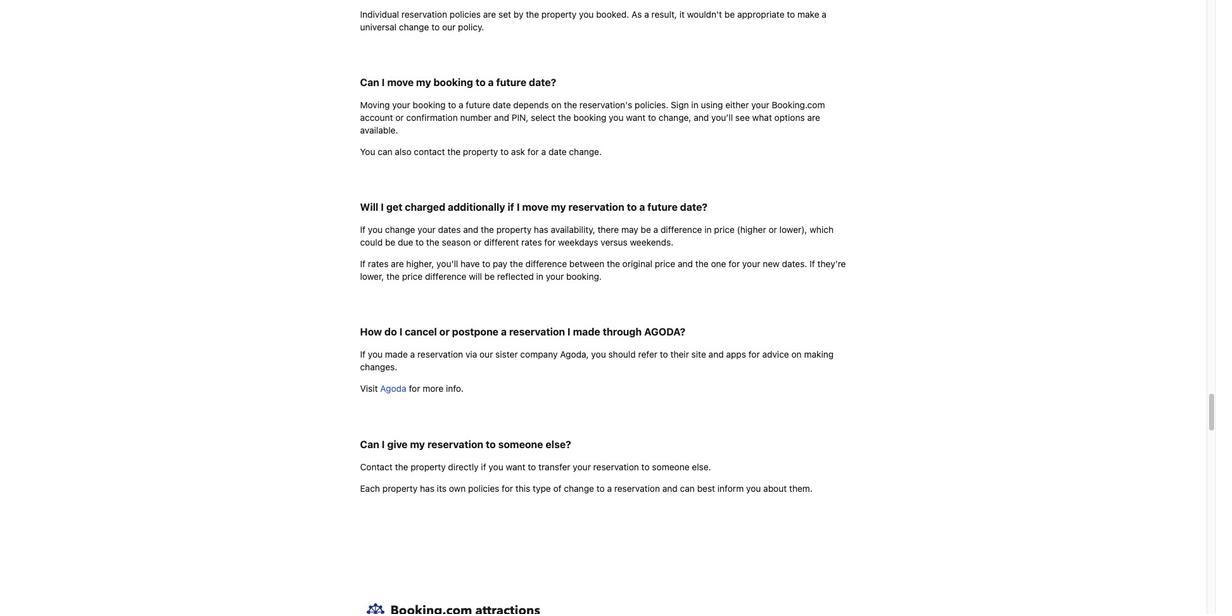 Task type: locate. For each thing, give the bounding box(es) containing it.
date
[[493, 100, 511, 110], [549, 146, 567, 157]]

booking.com
[[772, 100, 825, 110]]

0 vertical spatial future
[[496, 77, 527, 88]]

2 horizontal spatial future
[[648, 202, 678, 213]]

my
[[416, 77, 431, 88], [551, 202, 566, 213], [410, 439, 425, 450]]

on up select in the left top of the page
[[551, 100, 562, 110]]

0 vertical spatial policies
[[450, 9, 481, 20]]

reservation inside if you made a reservation via our sister company agoda, you should refer to their site and apps for advice on making changes.
[[418, 349, 463, 360]]

if you made a reservation via our sister company agoda, you should refer to their site and apps for advice on making changes.
[[360, 349, 834, 373]]

individual
[[360, 9, 399, 20]]

if you change your dates and the property has availability, there may be a difference in price (higher or lower), which could be due to the season or different rates for weekdays versus weekends.
[[360, 224, 834, 248]]

sign
[[671, 100, 689, 110]]

0 horizontal spatial date
[[493, 100, 511, 110]]

our inside if you made a reservation via our sister company agoda, you should refer to their site and apps for advice on making changes.
[[480, 349, 493, 360]]

you
[[579, 9, 594, 20], [609, 112, 624, 123], [368, 224, 383, 235], [368, 349, 383, 360], [591, 349, 606, 360], [489, 462, 504, 472], [746, 483, 761, 494]]

1 vertical spatial made
[[385, 349, 408, 360]]

i up different
[[517, 202, 520, 213]]

for right one
[[729, 259, 740, 269]]

select
[[531, 112, 556, 123]]

property inside if you change your dates and the property has availability, there may be a difference in price (higher or lower), which could be due to the season or different rates for weekdays versus weekends.
[[497, 224, 532, 235]]

rates right different
[[522, 237, 542, 248]]

property up different
[[497, 224, 532, 235]]

0 vertical spatial in
[[692, 100, 699, 110]]

can right you
[[378, 146, 393, 157]]

1 horizontal spatial move
[[522, 202, 549, 213]]

your inside if you change your dates and the property has availability, there may be a difference in price (higher or lower), which could be due to the season or different rates for weekdays versus weekends.
[[418, 224, 436, 235]]

future up "number" at left top
[[466, 100, 491, 110]]

property down "number" at left top
[[463, 146, 498, 157]]

0 horizontal spatial in
[[536, 271, 544, 282]]

policies
[[450, 9, 481, 20], [468, 483, 500, 494]]

the down dates
[[426, 237, 440, 248]]

on right "advice"
[[792, 349, 802, 360]]

and inside if rates are higher, you'll have to pay the difference between the original price and the one for your new dates. if they're lower, the price difference will be reflected in your booking.
[[678, 259, 693, 269]]

1 horizontal spatial on
[[792, 349, 802, 360]]

0 vertical spatial want
[[626, 112, 646, 123]]

0 vertical spatial change
[[399, 21, 429, 32]]

if up changes.
[[360, 349, 366, 360]]

rates inside if you change your dates and the property has availability, there may be a difference in price (higher or lower), which could be due to the season or different rates for weekdays versus weekends.
[[522, 237, 542, 248]]

date left depends
[[493, 100, 511, 110]]

policies up policy.
[[450, 9, 481, 20]]

you up could
[[368, 224, 383, 235]]

future up depends
[[496, 77, 527, 88]]

price inside if you change your dates and the property has availability, there may be a difference in price (higher or lower), which could be due to the season or different rates for weekdays versus weekends.
[[714, 224, 735, 235]]

0 vertical spatial price
[[714, 224, 735, 235]]

want up this
[[506, 462, 526, 472]]

2 horizontal spatial in
[[705, 224, 712, 235]]

0 vertical spatial move
[[387, 77, 414, 88]]

this
[[516, 483, 531, 494]]

my up the confirmation
[[416, 77, 431, 88]]

1 vertical spatial move
[[522, 202, 549, 213]]

0 horizontal spatial move
[[387, 77, 414, 88]]

account
[[360, 112, 393, 123]]

someone up contact the property directly if you want to transfer your reservation to someone else.
[[498, 439, 543, 450]]

be inside individual reservation policies are set by the property you booked. as a result, it wouldn't be appropriate to make a universal change to our policy.
[[725, 9, 735, 20]]

1 horizontal spatial rates
[[522, 237, 542, 248]]

the inside individual reservation policies are set by the property you booked. as a result, it wouldn't be appropriate to make a universal change to our policy.
[[526, 9, 539, 20]]

if right directly
[[481, 462, 486, 472]]

in right reflected in the top of the page
[[536, 271, 544, 282]]

1 horizontal spatial if
[[508, 202, 515, 213]]

apps
[[726, 349, 746, 360]]

1 vertical spatial future
[[466, 100, 491, 110]]

to left transfer
[[528, 462, 536, 472]]

0 horizontal spatial our
[[442, 21, 456, 32]]

my right give on the bottom left of the page
[[410, 439, 425, 450]]

1 horizontal spatial date
[[549, 146, 567, 157]]

2 horizontal spatial are
[[808, 112, 821, 123]]

1 vertical spatial someone
[[652, 462, 690, 472]]

through
[[603, 327, 642, 338]]

price left (higher
[[714, 224, 735, 235]]

price
[[714, 224, 735, 235], [655, 259, 676, 269], [402, 271, 423, 282]]

are left set
[[483, 9, 496, 20]]

else?
[[546, 439, 571, 450]]

are inside if rates are higher, you'll have to pay the difference between the original price and the one for your new dates. if they're lower, the price difference will be reflected in your booking.
[[391, 259, 404, 269]]

change
[[399, 21, 429, 32], [385, 224, 415, 235], [564, 483, 594, 494]]

difference up weekends. on the right top
[[661, 224, 702, 235]]

1 vertical spatial has
[[420, 483, 435, 494]]

2 horizontal spatial difference
[[661, 224, 702, 235]]

1 vertical spatial in
[[705, 224, 712, 235]]

you left should
[[591, 349, 606, 360]]

property right by
[[542, 9, 577, 20]]

0 vertical spatial are
[[483, 9, 496, 20]]

future inside "moving your booking to a future date depends on the reservation's policies. sign in using either your booking.com account or confirmation number and pin, select the booking you want to change, and you'll see what options are available."
[[466, 100, 491, 110]]

2 vertical spatial price
[[402, 271, 423, 282]]

0 horizontal spatial made
[[385, 349, 408, 360]]

1 vertical spatial difference
[[526, 259, 567, 269]]

0 horizontal spatial on
[[551, 100, 562, 110]]

property right each
[[383, 483, 418, 494]]

in up one
[[705, 224, 712, 235]]

2 can from the top
[[360, 439, 379, 450]]

and left one
[[678, 259, 693, 269]]

can left best
[[680, 483, 695, 494]]

2 vertical spatial are
[[391, 259, 404, 269]]

1 horizontal spatial date?
[[680, 202, 708, 213]]

reflected
[[497, 271, 534, 282]]

0 vertical spatial rates
[[522, 237, 542, 248]]

availability,
[[551, 224, 595, 235]]

0 horizontal spatial date?
[[529, 77, 557, 88]]

policies right own
[[468, 483, 500, 494]]

2 vertical spatial in
[[536, 271, 544, 282]]

booking
[[434, 77, 473, 88], [413, 100, 446, 110], [574, 112, 607, 123]]

(higher
[[737, 224, 767, 235]]

will
[[469, 271, 482, 282]]

or right cancel
[[440, 327, 450, 338]]

policies.
[[635, 100, 669, 110]]

using
[[701, 100, 723, 110]]

0 vertical spatial if
[[508, 202, 515, 213]]

if
[[360, 224, 366, 235], [360, 259, 366, 269], [810, 259, 815, 269], [360, 349, 366, 360]]

if
[[508, 202, 515, 213], [481, 462, 486, 472]]

you down reservation's at top
[[609, 112, 624, 123]]

to
[[787, 9, 795, 20], [432, 21, 440, 32], [476, 77, 486, 88], [448, 100, 456, 110], [648, 112, 657, 123], [501, 146, 509, 157], [627, 202, 637, 213], [416, 237, 424, 248], [482, 259, 491, 269], [660, 349, 668, 360], [486, 439, 496, 450], [528, 462, 536, 472], [642, 462, 650, 472], [597, 483, 605, 494]]

may
[[622, 224, 639, 235]]

1 horizontal spatial made
[[573, 327, 601, 338]]

2 horizontal spatial price
[[714, 224, 735, 235]]

1 vertical spatial if
[[481, 462, 486, 472]]

want down policies.
[[626, 112, 646, 123]]

1 can from the top
[[360, 77, 379, 88]]

in
[[692, 100, 699, 110], [705, 224, 712, 235], [536, 271, 544, 282]]

1 vertical spatial change
[[385, 224, 415, 235]]

date left change.
[[549, 146, 567, 157]]

1 horizontal spatial are
[[483, 9, 496, 20]]

different
[[484, 237, 519, 248]]

a inside "moving your booking to a future date depends on the reservation's policies. sign in using either your booking.com account or confirmation number and pin, select the booking you want to change, and you'll see what options are available."
[[459, 100, 464, 110]]

to right due
[[416, 237, 424, 248]]

the down versus
[[607, 259, 620, 269]]

our left policy.
[[442, 21, 456, 32]]

you right directly
[[489, 462, 504, 472]]

2 vertical spatial my
[[410, 439, 425, 450]]

and left pin,
[[494, 112, 509, 123]]

depends
[[513, 100, 549, 110]]

1 horizontal spatial want
[[626, 112, 646, 123]]

1 horizontal spatial someone
[[652, 462, 690, 472]]

price down higher,
[[402, 271, 423, 282]]

date?
[[529, 77, 557, 88], [680, 202, 708, 213]]

0 vertical spatial has
[[534, 224, 549, 235]]

1 horizontal spatial future
[[496, 77, 527, 88]]

be
[[725, 9, 735, 20], [641, 224, 651, 235], [385, 237, 396, 248], [485, 271, 495, 282]]

and
[[494, 112, 509, 123], [694, 112, 709, 123], [463, 224, 479, 235], [678, 259, 693, 269], [709, 349, 724, 360], [663, 483, 678, 494]]

be inside if rates are higher, you'll have to pay the difference between the original price and the one for your new dates. if they're lower, the price difference will be reflected in your booking.
[[485, 271, 495, 282]]

or
[[396, 112, 404, 123], [769, 224, 777, 235], [473, 237, 482, 248], [440, 327, 450, 338]]

date inside "moving your booking to a future date depends on the reservation's policies. sign in using either your booking.com account or confirmation number and pin, select the booking you want to change, and you'll see what options are available."
[[493, 100, 511, 110]]

can for can i give my reservation to someone else?
[[360, 439, 379, 450]]

if up lower,
[[360, 259, 366, 269]]

contact
[[414, 146, 445, 157]]

0 vertical spatial can
[[360, 77, 379, 88]]

to left else.
[[642, 462, 650, 472]]

for down availability,
[[545, 237, 556, 248]]

2 vertical spatial future
[[648, 202, 678, 213]]

has
[[534, 224, 549, 235], [420, 483, 435, 494]]

universal
[[360, 21, 397, 32]]

1 horizontal spatial has
[[534, 224, 549, 235]]

my up availability,
[[551, 202, 566, 213]]

if inside if you change your dates and the property has availability, there may be a difference in price (higher or lower), which could be due to the season or different rates for weekdays versus weekends.
[[360, 224, 366, 235]]

if for if you change your dates and the property has availability, there may be a difference in price (higher or lower), which could be due to the season or different rates for weekdays versus weekends.
[[360, 224, 366, 235]]

your
[[392, 100, 411, 110], [752, 100, 770, 110], [418, 224, 436, 235], [743, 259, 761, 269], [546, 271, 564, 282], [573, 462, 591, 472]]

1 horizontal spatial in
[[692, 100, 699, 110]]

transfer
[[539, 462, 571, 472]]

postpone
[[452, 327, 499, 338]]

1 vertical spatial price
[[655, 259, 676, 269]]

your left the new at top right
[[743, 259, 761, 269]]

you'll
[[437, 259, 458, 269]]

0 horizontal spatial want
[[506, 462, 526, 472]]

i up moving
[[382, 77, 385, 88]]

can up contact
[[360, 439, 379, 450]]

or right 'account'
[[396, 112, 404, 123]]

1 vertical spatial on
[[792, 349, 802, 360]]

0 vertical spatial my
[[416, 77, 431, 88]]

made up changes.
[[385, 349, 408, 360]]

policy.
[[458, 21, 484, 32]]

0 horizontal spatial are
[[391, 259, 404, 269]]

0 vertical spatial someone
[[498, 439, 543, 450]]

0 horizontal spatial can
[[378, 146, 393, 157]]

on inside if you made a reservation via our sister company agoda, you should refer to their site and apps for advice on making changes.
[[792, 349, 802, 360]]

will
[[360, 202, 379, 213]]

property up its
[[411, 462, 446, 472]]

each
[[360, 483, 380, 494]]

0 vertical spatial difference
[[661, 224, 702, 235]]

more
[[423, 384, 444, 394]]

could
[[360, 237, 383, 248]]

0 horizontal spatial future
[[466, 100, 491, 110]]

versus
[[601, 237, 628, 248]]

to inside if you change your dates and the property has availability, there may be a difference in price (higher or lower), which could be due to the season or different rates for weekdays versus weekends.
[[416, 237, 424, 248]]

individual reservation policies are set by the property you booked. as a result, it wouldn't be appropriate to make a universal change to our policy.
[[360, 9, 827, 32]]

a inside if you made a reservation via our sister company agoda, you should refer to their site and apps for advice on making changes.
[[410, 349, 415, 360]]

see
[[736, 112, 750, 123]]

price down weekends. on the right top
[[655, 259, 676, 269]]

change right universal
[[399, 21, 429, 32]]

0 horizontal spatial difference
[[425, 271, 467, 282]]

0 horizontal spatial rates
[[368, 259, 389, 269]]

be right will
[[485, 271, 495, 282]]

1 vertical spatial policies
[[468, 483, 500, 494]]

1 vertical spatial rates
[[368, 259, 389, 269]]

contact
[[360, 462, 393, 472]]

and down 'using' in the top of the page
[[694, 112, 709, 123]]

and inside if you change your dates and the property has availability, there may be a difference in price (higher or lower), which could be due to the season or different rates for weekdays versus weekends.
[[463, 224, 479, 235]]

1 vertical spatial date
[[549, 146, 567, 157]]

to left pay
[[482, 259, 491, 269]]

you left booked. at top
[[579, 9, 594, 20]]

for inside if you made a reservation via our sister company agoda, you should refer to their site and apps for advice on making changes.
[[749, 349, 760, 360]]

if right additionally
[[508, 202, 515, 213]]

visit agoda for more info.
[[360, 384, 464, 394]]

options
[[775, 112, 805, 123]]

1 vertical spatial want
[[506, 462, 526, 472]]

ask
[[511, 146, 525, 157]]

someone
[[498, 439, 543, 450], [652, 462, 690, 472]]

i right do
[[400, 327, 403, 338]]

do
[[385, 327, 397, 338]]

are left higher,
[[391, 259, 404, 269]]

booked.
[[596, 9, 629, 20]]

0 horizontal spatial has
[[420, 483, 435, 494]]

made up agoda,
[[573, 327, 601, 338]]

1 horizontal spatial our
[[480, 349, 493, 360]]

to left their
[[660, 349, 668, 360]]

to up may on the top right
[[627, 202, 637, 213]]

1 vertical spatial our
[[480, 349, 493, 360]]

0 vertical spatial our
[[442, 21, 456, 32]]

are inside individual reservation policies are set by the property you booked. as a result, it wouldn't be appropriate to make a universal change to our policy.
[[483, 9, 496, 20]]

one
[[711, 259, 726, 269]]

my for can i move my booking to a future date?
[[416, 77, 431, 88]]

0 vertical spatial date
[[493, 100, 511, 110]]

reservation inside individual reservation policies are set by the property you booked. as a result, it wouldn't be appropriate to make a universal change to our policy.
[[402, 9, 447, 20]]

if inside if you made a reservation via our sister company agoda, you should refer to their site and apps for advice on making changes.
[[360, 349, 366, 360]]

move up moving
[[387, 77, 414, 88]]

someone left else.
[[652, 462, 690, 472]]

how
[[360, 327, 382, 338]]

you can also contact the property to ask for a date change.
[[360, 146, 602, 157]]

for right the apps
[[749, 349, 760, 360]]

them.
[[790, 483, 813, 494]]

0 vertical spatial can
[[378, 146, 393, 157]]

result,
[[652, 9, 677, 20]]

in inside "moving your booking to a future date depends on the reservation's policies. sign in using either your booking.com account or confirmation number and pin, select the booking you want to change, and you'll see what options are available."
[[692, 100, 699, 110]]

lower),
[[780, 224, 808, 235]]

weekdays
[[558, 237, 599, 248]]

to down can i move my booking to a future date?
[[448, 100, 456, 110]]

to inside if you made a reservation via our sister company agoda, you should refer to their site and apps for advice on making changes.
[[660, 349, 668, 360]]

1 vertical spatial can
[[360, 439, 379, 450]]

a inside if you change your dates and the property has availability, there may be a difference in price (higher or lower), which could be due to the season or different rates for weekdays versus weekends.
[[654, 224, 659, 235]]

future up weekends. on the right top
[[648, 202, 678, 213]]

rates inside if rates are higher, you'll have to pay the difference between the original price and the one for your new dates. if they're lower, the price difference will be reflected in your booking.
[[368, 259, 389, 269]]

making
[[804, 349, 834, 360]]

1 vertical spatial are
[[808, 112, 821, 123]]

0 vertical spatial on
[[551, 100, 562, 110]]

higher,
[[406, 259, 434, 269]]

can
[[360, 77, 379, 88], [360, 439, 379, 450]]

want inside "moving your booking to a future date depends on the reservation's policies. sign in using either your booking.com account or confirmation number and pin, select the booking you want to change, and you'll see what options are available."
[[626, 112, 646, 123]]

agoda,
[[560, 349, 589, 360]]

1 vertical spatial date?
[[680, 202, 708, 213]]

in right sign
[[692, 100, 699, 110]]

additionally
[[448, 202, 505, 213]]

for inside if you change your dates and the property has availability, there may be a difference in price (higher or lower), which could be due to the season or different rates for weekdays versus weekends.
[[545, 237, 556, 248]]

can up moving
[[360, 77, 379, 88]]

be right wouldn't
[[725, 9, 735, 20]]

a
[[645, 9, 649, 20], [822, 9, 827, 20], [488, 77, 494, 88], [459, 100, 464, 110], [542, 146, 546, 157], [640, 202, 645, 213], [654, 224, 659, 235], [501, 327, 507, 338], [410, 349, 415, 360], [607, 483, 612, 494]]

original
[[623, 259, 653, 269]]

else.
[[692, 462, 711, 472]]

made
[[573, 327, 601, 338], [385, 349, 408, 360]]

property inside individual reservation policies are set by the property you booked. as a result, it wouldn't be appropriate to make a universal change to our policy.
[[542, 9, 577, 20]]

change up due
[[385, 224, 415, 235]]

1 vertical spatial can
[[680, 483, 695, 494]]



Task type: vqa. For each thing, say whether or not it's contained in the screenshot.
per in the Calgary 42 car rental locations Average price of $66.23 per day
no



Task type: describe. For each thing, give the bounding box(es) containing it.
i left get
[[381, 202, 384, 213]]

our inside individual reservation policies are set by the property you booked. as a result, it wouldn't be appropriate to make a universal change to our policy.
[[442, 21, 456, 32]]

it
[[680, 9, 685, 20]]

2 vertical spatial booking
[[574, 112, 607, 123]]

1 vertical spatial booking
[[413, 100, 446, 110]]

for right ask
[[528, 146, 539, 157]]

if for if you made a reservation via our sister company agoda, you should refer to their site and apps for advice on making changes.
[[360, 349, 366, 360]]

the left reservation's at top
[[564, 100, 577, 110]]

you'll
[[712, 112, 733, 123]]

you inside individual reservation policies are set by the property you booked. as a result, it wouldn't be appropriate to make a universal change to our policy.
[[579, 9, 594, 20]]

agoda
[[380, 384, 407, 394]]

as
[[632, 9, 642, 20]]

to left ask
[[501, 146, 509, 157]]

difference inside if you change your dates and the property has availability, there may be a difference in price (higher or lower), which could be due to the season or different rates for weekdays versus weekends.
[[661, 224, 702, 235]]

contact the property directly if you want to transfer your reservation to someone else.
[[360, 462, 711, 472]]

0 vertical spatial made
[[573, 327, 601, 338]]

either
[[726, 100, 749, 110]]

best
[[697, 483, 715, 494]]

should
[[609, 349, 636, 360]]

about
[[764, 483, 787, 494]]

season
[[442, 237, 471, 248]]

i left give on the bottom left of the page
[[382, 439, 385, 450]]

lower,
[[360, 271, 384, 282]]

policies inside individual reservation policies are set by the property you booked. as a result, it wouldn't be appropriate to make a universal change to our policy.
[[450, 9, 481, 20]]

each property has its own policies for this type of change to a reservation and can best inform you about them.
[[360, 483, 813, 494]]

1 vertical spatial my
[[551, 202, 566, 213]]

the right select in the left top of the page
[[558, 112, 571, 123]]

the left one
[[696, 259, 709, 269]]

info.
[[446, 384, 464, 394]]

have
[[461, 259, 480, 269]]

give
[[387, 439, 408, 450]]

you left about
[[746, 483, 761, 494]]

visit
[[360, 384, 378, 394]]

your up each property has its own policies for this type of change to a reservation and can best inform you about them.
[[573, 462, 591, 472]]

its
[[437, 483, 447, 494]]

for left this
[[502, 483, 513, 494]]

if for if rates are higher, you'll have to pay the difference between the original price and the one for your new dates. if they're lower, the price difference will be reflected in your booking.
[[360, 259, 366, 269]]

charged
[[405, 202, 446, 213]]

dates.
[[782, 259, 808, 269]]

of
[[554, 483, 562, 494]]

which
[[810, 224, 834, 235]]

can i move my booking to a future date?
[[360, 77, 557, 88]]

weekends.
[[630, 237, 674, 248]]

change inside individual reservation policies are set by the property you booked. as a result, it wouldn't be appropriate to make a universal change to our policy.
[[399, 21, 429, 32]]

for inside if rates are higher, you'll have to pay the difference between the original price and the one for your new dates. if they're lower, the price difference will be reflected in your booking.
[[729, 259, 740, 269]]

you inside "moving your booking to a future date depends on the reservation's policies. sign in using either your booking.com account or confirmation number and pin, select the booking you want to change, and you'll see what options are available."
[[609, 112, 624, 123]]

for left more
[[409, 384, 420, 394]]

changes.
[[360, 362, 397, 373]]

2 vertical spatial difference
[[425, 271, 467, 282]]

agoda?
[[644, 327, 686, 338]]

to down policies.
[[648, 112, 657, 123]]

you inside if you change your dates and the property has availability, there may be a difference in price (higher or lower), which could be due to the season or different rates for weekdays versus weekends.
[[368, 224, 383, 235]]

moving your booking to a future date depends on the reservation's policies. sign in using either your booking.com account or confirmation number and pin, select the booking you want to change, and you'll see what options are available.
[[360, 100, 825, 136]]

change inside if you change your dates and the property has availability, there may be a difference in price (higher or lower), which could be due to the season or different rates for weekdays versus weekends.
[[385, 224, 415, 235]]

1 horizontal spatial price
[[655, 259, 676, 269]]

confirmation
[[406, 112, 458, 123]]

in inside if rates are higher, you'll have to pay the difference between the original price and the one for your new dates. if they're lower, the price difference will be reflected in your booking.
[[536, 271, 544, 282]]

new
[[763, 259, 780, 269]]

to up "number" at left top
[[476, 77, 486, 88]]

to left make
[[787, 9, 795, 20]]

in inside if you change your dates and the property has availability, there may be a difference in price (higher or lower), which could be due to the season or different rates for weekdays versus weekends.
[[705, 224, 712, 235]]

or right season
[[473, 237, 482, 248]]

the right lower,
[[387, 271, 400, 282]]

directly
[[448, 462, 479, 472]]

number
[[460, 112, 492, 123]]

1 horizontal spatial difference
[[526, 259, 567, 269]]

there
[[598, 224, 619, 235]]

0 horizontal spatial someone
[[498, 439, 543, 450]]

or left lower),
[[769, 224, 777, 235]]

booking.
[[566, 271, 602, 282]]

refer
[[638, 349, 658, 360]]

your right moving
[[392, 100, 411, 110]]

how do i cancel or postpone a reservation i made through agoda?
[[360, 327, 686, 338]]

the up different
[[481, 224, 494, 235]]

moving
[[360, 100, 390, 110]]

your left booking.
[[546, 271, 564, 282]]

to inside if rates are higher, you'll have to pay the difference between the original price and the one for your new dates. if they're lower, the price difference will be reflected in your booking.
[[482, 259, 491, 269]]

your up what
[[752, 100, 770, 110]]

2 vertical spatial change
[[564, 483, 594, 494]]

make
[[798, 9, 820, 20]]

my for can i give my reservation to someone else?
[[410, 439, 425, 450]]

made inside if you made a reservation via our sister company agoda, you should refer to their site and apps for advice on making changes.
[[385, 349, 408, 360]]

are inside "moving your booking to a future date depends on the reservation's policies. sign in using either your booking.com account or confirmation number and pin, select the booking you want to change, and you'll see what options are available."
[[808, 112, 821, 123]]

to up contact the property directly if you want to transfer your reservation to someone else.
[[486, 439, 496, 450]]

and left best
[[663, 483, 678, 494]]

site
[[692, 349, 706, 360]]

can for can i move my booking to a future date?
[[360, 77, 379, 88]]

i up agoda,
[[568, 327, 571, 338]]

own
[[449, 483, 466, 494]]

their
[[671, 349, 689, 360]]

can i give my reservation to someone else?
[[360, 439, 571, 450]]

the right "contact"
[[448, 146, 461, 157]]

0 horizontal spatial if
[[481, 462, 486, 472]]

inform
[[718, 483, 744, 494]]

the down give on the bottom left of the page
[[395, 462, 408, 472]]

be up weekends. on the right top
[[641, 224, 651, 235]]

on inside "moving your booking to a future date depends on the reservation's policies. sign in using either your booking.com account or confirmation number and pin, select the booking you want to change, and you'll see what options are available."
[[551, 100, 562, 110]]

will i get charged additionally if i move my reservation to a future date?
[[360, 202, 708, 213]]

via
[[466, 349, 477, 360]]

agoda link
[[380, 384, 407, 394]]

they're
[[818, 259, 846, 269]]

by
[[514, 9, 524, 20]]

or inside "moving your booking to a future date depends on the reservation's policies. sign in using either your booking.com account or confirmation number and pin, select the booking you want to change, and you'll see what options are available."
[[396, 112, 404, 123]]

change,
[[659, 112, 692, 123]]

0 vertical spatial booking
[[434, 77, 473, 88]]

wouldn't
[[687, 9, 722, 20]]

reservation's
[[580, 100, 633, 110]]

has inside if you change your dates and the property has availability, there may be a difference in price (higher or lower), which could be due to the season or different rates for weekdays versus weekends.
[[534, 224, 549, 235]]

also
[[395, 146, 412, 157]]

pin,
[[512, 112, 529, 123]]

and inside if you made a reservation via our sister company agoda, you should refer to their site and apps for advice on making changes.
[[709, 349, 724, 360]]

be left due
[[385, 237, 396, 248]]

if rates are higher, you'll have to pay the difference between the original price and the one for your new dates. if they're lower, the price difference will be reflected in your booking.
[[360, 259, 846, 282]]

appropriate
[[738, 9, 785, 20]]

to right of
[[597, 483, 605, 494]]

0 vertical spatial date?
[[529, 77, 557, 88]]

dates
[[438, 224, 461, 235]]

change.
[[569, 146, 602, 157]]

the up reflected in the top of the page
[[510, 259, 523, 269]]

you up changes.
[[368, 349, 383, 360]]

1 horizontal spatial can
[[680, 483, 695, 494]]

if right dates.
[[810, 259, 815, 269]]

0 horizontal spatial price
[[402, 271, 423, 282]]

due
[[398, 237, 413, 248]]

advice
[[763, 349, 789, 360]]

company
[[520, 349, 558, 360]]

to left policy.
[[432, 21, 440, 32]]



